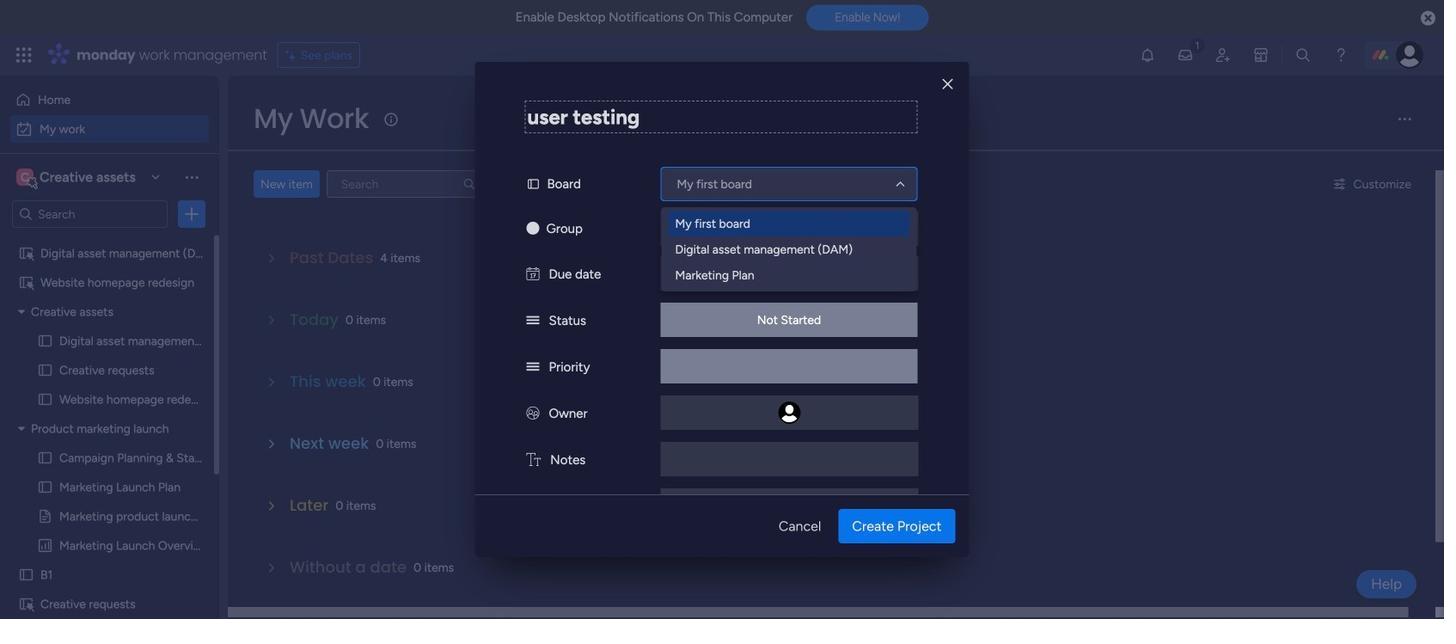 Task type: locate. For each thing, give the bounding box(es) containing it.
1 vertical spatial v2 status image
[[527, 360, 540, 375]]

Filter dashboard by text search field
[[327, 170, 483, 198]]

1 vertical spatial caret down image
[[18, 423, 25, 435]]

public board under template workspace image
[[18, 245, 34, 261], [18, 596, 34, 612]]

None search field
[[327, 170, 483, 198]]

v2 status image down dapulse date column image
[[527, 313, 540, 329]]

0 vertical spatial v2 status image
[[527, 313, 540, 329]]

dialog
[[475, 62, 970, 618]]

Search in workspace field
[[36, 204, 144, 224]]

2 caret down image from the top
[[18, 423, 25, 435]]

john smith image
[[1397, 41, 1424, 69]]

0 vertical spatial public board under template workspace image
[[18, 245, 34, 261]]

v2 status image up v2 multiple person column icon
[[527, 360, 540, 375]]

search image
[[463, 177, 476, 191]]

list box
[[0, 235, 237, 619]]

update feed image
[[1177, 46, 1195, 64]]

v2 status image
[[527, 313, 540, 329], [527, 360, 540, 375]]

help image
[[1333, 46, 1350, 64]]

0 vertical spatial caret down image
[[18, 306, 25, 318]]

1 v2 status image from the top
[[527, 313, 540, 329]]

option
[[10, 86, 209, 114], [10, 115, 209, 143], [0, 238, 219, 241]]

search everything image
[[1295, 46, 1312, 64]]

caret down image
[[18, 306, 25, 318], [18, 423, 25, 435]]

0 vertical spatial option
[[10, 86, 209, 114]]

workspace selection element
[[16, 167, 138, 189]]

v2 sun image
[[527, 221, 540, 237]]

1 image
[[1190, 35, 1206, 55]]

public board image
[[37, 333, 53, 349], [37, 362, 53, 378], [37, 391, 53, 408], [37, 479, 53, 495], [37, 508, 53, 525], [18, 567, 34, 583]]

invite members image
[[1215, 46, 1232, 64]]

1 vertical spatial public board under template workspace image
[[18, 596, 34, 612]]



Task type: describe. For each thing, give the bounding box(es) containing it.
1 public board under template workspace image from the top
[[18, 245, 34, 261]]

public dashboard image
[[37, 538, 53, 554]]

v2 multiple person column image
[[527, 406, 540, 421]]

dapulse close image
[[1422, 10, 1436, 28]]

2 public board under template workspace image from the top
[[18, 596, 34, 612]]

close image
[[943, 78, 953, 91]]

1 caret down image from the top
[[18, 306, 25, 318]]

dapulse text column image
[[527, 452, 541, 468]]

2 v2 status image from the top
[[527, 360, 540, 375]]

workspace image
[[16, 168, 34, 187]]

see plans image
[[285, 45, 301, 65]]

1 vertical spatial option
[[10, 115, 209, 143]]

dapulse date column image
[[527, 267, 540, 282]]

public board under template workspace image
[[18, 274, 34, 291]]

select product image
[[15, 46, 33, 64]]

notifications image
[[1140, 46, 1157, 64]]

monday marketplace image
[[1253, 46, 1270, 64]]

public board image
[[37, 450, 53, 466]]

2 vertical spatial option
[[0, 238, 219, 241]]



Task type: vqa. For each thing, say whether or not it's contained in the screenshot.
john
no



